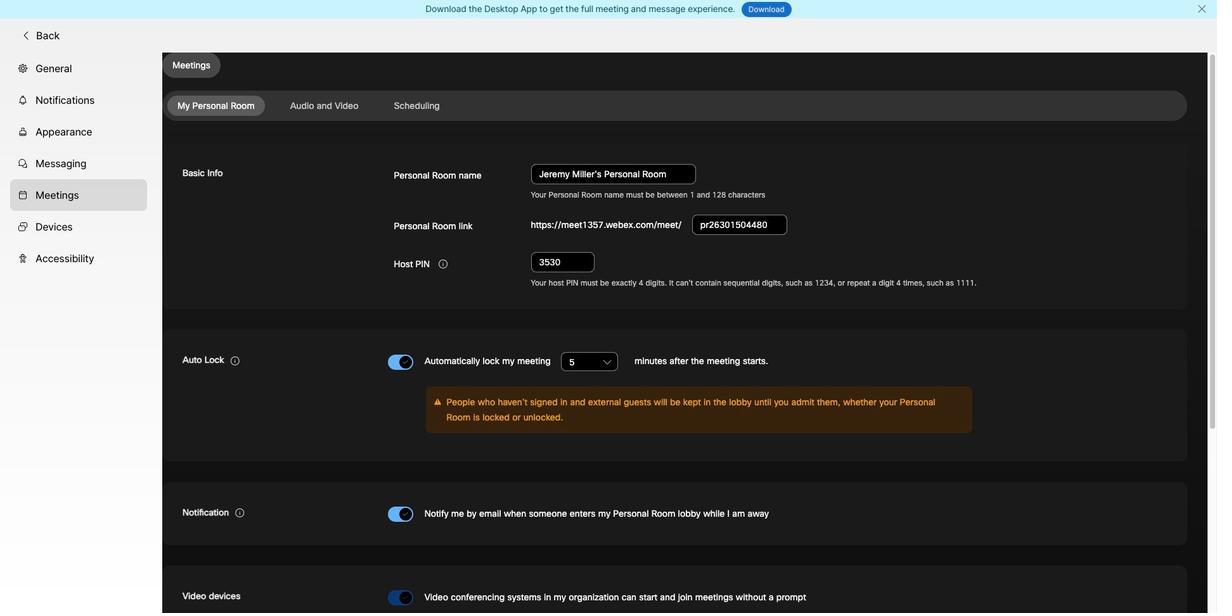 Task type: locate. For each thing, give the bounding box(es) containing it.
general tab
[[10, 52, 147, 84]]

cancel_16 image
[[1197, 4, 1207, 14]]

appearance tab
[[10, 116, 147, 148]]

meetings tab
[[10, 179, 147, 211]]



Task type: vqa. For each thing, say whether or not it's contained in the screenshot.
Accessibility tab
yes



Task type: describe. For each thing, give the bounding box(es) containing it.
messaging tab
[[10, 148, 147, 179]]

devices tab
[[10, 211, 147, 243]]

settings navigation
[[0, 52, 162, 614]]

accessibility tab
[[10, 243, 147, 274]]

notifications tab
[[10, 84, 147, 116]]



